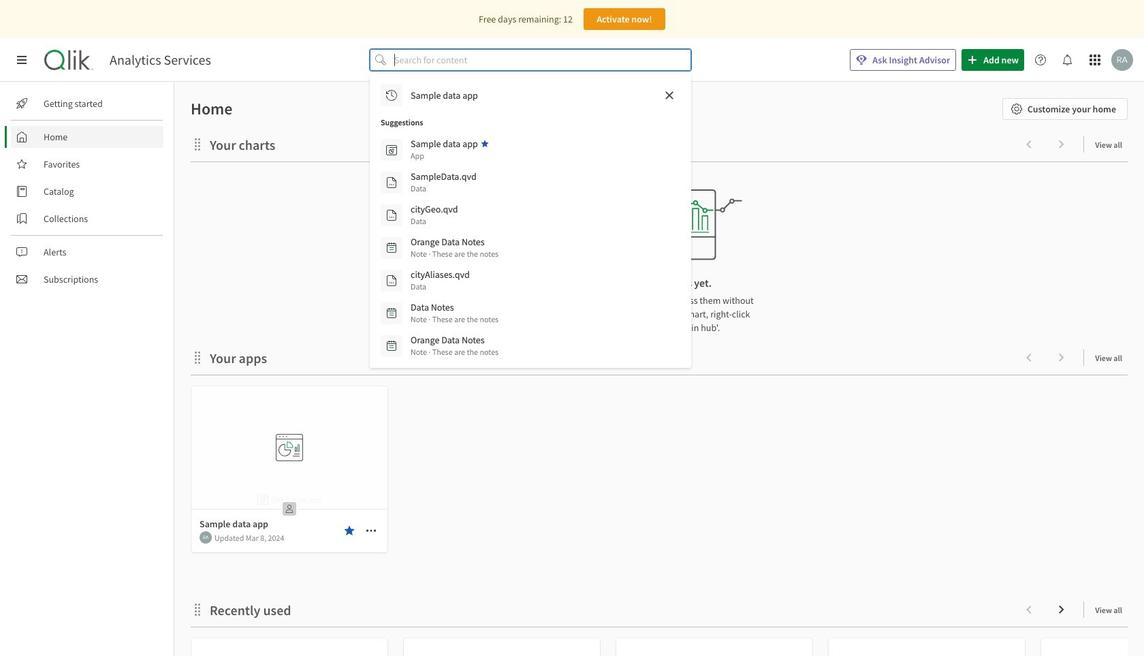 Task type: describe. For each thing, give the bounding box(es) containing it.
more actions image
[[366, 525, 377, 536]]

close sidebar menu image
[[16, 55, 27, 65]]

1 these are the notes element from the top
[[411, 248, 499, 260]]

3 these are the notes element from the top
[[411, 346, 499, 358]]

orange data notes element for 3rd these are the notes element from the bottom of the page
[[411, 236, 485, 248]]

data notes element
[[411, 301, 454, 313]]

analytics services element
[[110, 52, 211, 68]]



Task type: locate. For each thing, give the bounding box(es) containing it.
cityaliases.qvd element
[[411, 268, 470, 281]]

orange data notes element down data notes element
[[411, 334, 485, 346]]

1 vertical spatial ruby anderson image
[[200, 531, 212, 544]]

2 vertical spatial these are the notes element
[[411, 346, 499, 358]]

0 vertical spatial ruby anderson image
[[1112, 49, 1134, 71]]

1 vertical spatial orange data notes element
[[411, 334, 485, 346]]

0 horizontal spatial ruby anderson image
[[200, 531, 212, 544]]

1 horizontal spatial ruby anderson image
[[1112, 49, 1134, 71]]

sample data app element
[[411, 138, 478, 150]]

1 orange data notes element from the top
[[411, 236, 485, 248]]

recently searched item image
[[386, 90, 397, 101]]

0 vertical spatial these are the notes element
[[411, 248, 499, 260]]

these are the notes element down data notes element
[[411, 346, 499, 358]]

these are the notes element down cityaliases.qvd "element"
[[411, 313, 499, 326]]

orange data notes element for 3rd these are the notes element from the top of the page
[[411, 334, 485, 346]]

move collection image
[[191, 137, 204, 151], [191, 351, 204, 364], [191, 603, 204, 616]]

1 vertical spatial move collection image
[[191, 351, 204, 364]]

list box
[[375, 79, 686, 362]]

2 vertical spatial move collection image
[[191, 603, 204, 616]]

these are the notes element up cityaliases.qvd "element"
[[411, 248, 499, 260]]

0 vertical spatial move collection image
[[191, 137, 204, 151]]

2 these are the notes element from the top
[[411, 313, 499, 326]]

orange data notes element
[[411, 236, 485, 248], [411, 334, 485, 346]]

remove from favorites image
[[344, 525, 355, 536]]

sampledata.qvd element
[[411, 170, 477, 183]]

0 vertical spatial orange data notes element
[[411, 236, 485, 248]]

orange data notes element up cityaliases.qvd "element"
[[411, 236, 485, 248]]

ruby anderson element
[[200, 531, 212, 544]]

1 vertical spatial these are the notes element
[[411, 313, 499, 326]]

citygeo.qvd element
[[411, 203, 458, 215]]

favorited item image
[[481, 140, 489, 148]]

ruby anderson image
[[1112, 49, 1134, 71], [200, 531, 212, 544]]

these are the notes element
[[411, 248, 499, 260], [411, 313, 499, 326], [411, 346, 499, 358]]

navigation pane element
[[0, 87, 174, 296]]

main content
[[169, 82, 1145, 656]]

Search for content text field
[[392, 49, 692, 71]]

2 orange data notes element from the top
[[411, 334, 485, 346]]



Task type: vqa. For each thing, say whether or not it's contained in the screenshot.
"Automations" on the top
no



